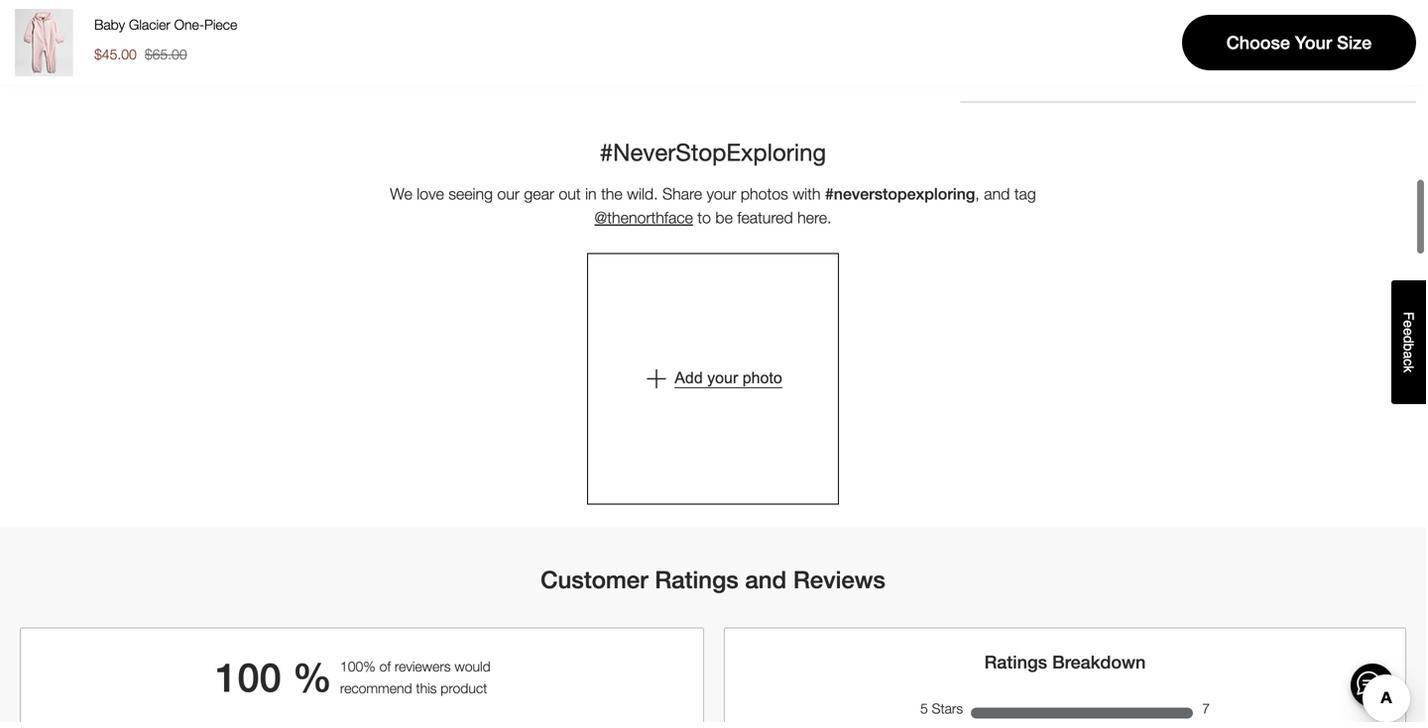Task type: vqa. For each thing, say whether or not it's contained in the screenshot.
'$Choose color$' 'option group' associated with Women's Plus Shelbe Raschel Hoodie
no



Task type: describe. For each thing, give the bounding box(es) containing it.
our
[[497, 179, 520, 198]]

and inside we love seeing our gear out in the wild. share your photos with #neverstopexploring , and tag @thenorthface to be featured here.
[[984, 179, 1010, 198]]

1 vertical spatial and
[[745, 561, 787, 589]]

photos
[[741, 179, 788, 198]]

add your photo button
[[587, 248, 839, 500]]

size
[[1337, 32, 1372, 53]]

recommend
[[340, 676, 412, 692]]

your inside button
[[707, 365, 738, 382]]

@thenorthface
[[595, 203, 693, 222]]

customer ratings and reviews
[[541, 561, 885, 589]]

gear
[[524, 179, 554, 198]]

choose your size
[[1227, 32, 1372, 53]]

out
[[559, 179, 581, 198]]

#neverstopexploring
[[825, 179, 975, 198]]

ratings breakdown
[[984, 647, 1146, 668]]

f
[[1401, 312, 1417, 321]]

in
[[585, 179, 597, 198]]

piece
[[204, 16, 237, 33]]

your
[[1295, 32, 1332, 53]]

k
[[1401, 366, 1417, 373]]

to
[[698, 203, 711, 222]]

seeing
[[449, 179, 493, 198]]

breakdown
[[1052, 647, 1146, 668]]

wild.
[[627, 179, 658, 198]]

this
[[416, 676, 437, 692]]

baby
[[94, 16, 125, 33]]

share
[[663, 179, 702, 198]]

would
[[455, 654, 491, 671]]

choose
[[1227, 32, 1290, 53]]

featured
[[737, 203, 793, 222]]

product
[[441, 676, 487, 692]]

a
[[1401, 352, 1417, 359]]

100%
[[340, 654, 376, 671]]

customer
[[541, 561, 648, 589]]

c
[[1401, 359, 1417, 366]]

#neverstopexploring
[[600, 133, 826, 161]]



Task type: locate. For each thing, give the bounding box(es) containing it.
f e e d b a c k
[[1401, 312, 1417, 373]]

1 e from the top
[[1401, 321, 1417, 328]]

your inside we love seeing our gear out in the wild. share your photos with #neverstopexploring , and tag @thenorthface to be featured here.
[[707, 179, 736, 198]]

and left reviews
[[745, 561, 787, 589]]

f e e d b a c k button
[[1391, 281, 1426, 405]]

$65.00
[[145, 46, 187, 62]]

photo
[[743, 365, 782, 382]]

7
[[1202, 696, 1210, 712]]

0 horizontal spatial and
[[745, 561, 787, 589]]

$45.00
[[94, 46, 137, 62]]

reviews
[[793, 561, 885, 589]]

5
[[920, 696, 928, 712]]

your right add
[[707, 365, 738, 382]]

%
[[292, 650, 332, 697]]

b
[[1401, 344, 1417, 352]]

https://images.thenorthface.com/is/image/thenorthface/nf0a84mf_rs4_hero?$color swatch$ image
[[10, 9, 77, 76]]

add your photo
[[675, 365, 782, 382]]

e up b on the right top
[[1401, 328, 1417, 336]]

the
[[601, 179, 623, 198]]

glacier
[[129, 16, 170, 33]]

0 vertical spatial ratings
[[655, 561, 739, 589]]

choose your size button
[[1182, 15, 1416, 70]]

tag
[[1014, 179, 1036, 198]]

100
[[215, 650, 281, 697]]

here.
[[797, 203, 832, 222]]

0 vertical spatial and
[[984, 179, 1010, 198]]

add
[[675, 365, 703, 382]]

0 horizontal spatial ratings
[[655, 561, 739, 589]]

with
[[793, 179, 821, 198]]

of
[[379, 654, 391, 671]]

1 vertical spatial your
[[707, 365, 738, 382]]

we love seeing our gear out in the wild. share your photos with #neverstopexploring , and tag @thenorthface to be featured here.
[[390, 179, 1036, 222]]

baby glacier one-piece
[[94, 16, 237, 33]]

2 e from the top
[[1401, 328, 1417, 336]]

100 % 100% of reviewers would recommend this product
[[215, 650, 491, 697]]

,
[[975, 179, 980, 198]]

your up be
[[707, 179, 736, 198]]

1 horizontal spatial and
[[984, 179, 1010, 198]]

d
[[1401, 336, 1417, 344]]

your
[[707, 179, 736, 198], [707, 365, 738, 382]]

1 vertical spatial ratings
[[984, 647, 1047, 668]]

love
[[417, 179, 444, 198]]

stars
[[932, 696, 963, 712]]

one-
[[174, 16, 204, 33]]

and
[[984, 179, 1010, 198], [745, 561, 787, 589]]

e
[[1401, 321, 1417, 328], [1401, 328, 1417, 336]]

we
[[390, 179, 412, 198]]

e up d
[[1401, 321, 1417, 328]]

and right ,
[[984, 179, 1010, 198]]

5 stars
[[920, 696, 963, 712]]

0 vertical spatial your
[[707, 179, 736, 198]]

1 horizontal spatial ratings
[[984, 647, 1047, 668]]

reviewers
[[395, 654, 451, 671]]

@thenorthface link
[[595, 203, 693, 222]]

be
[[715, 203, 733, 222]]

ratings
[[655, 561, 739, 589], [984, 647, 1047, 668]]



